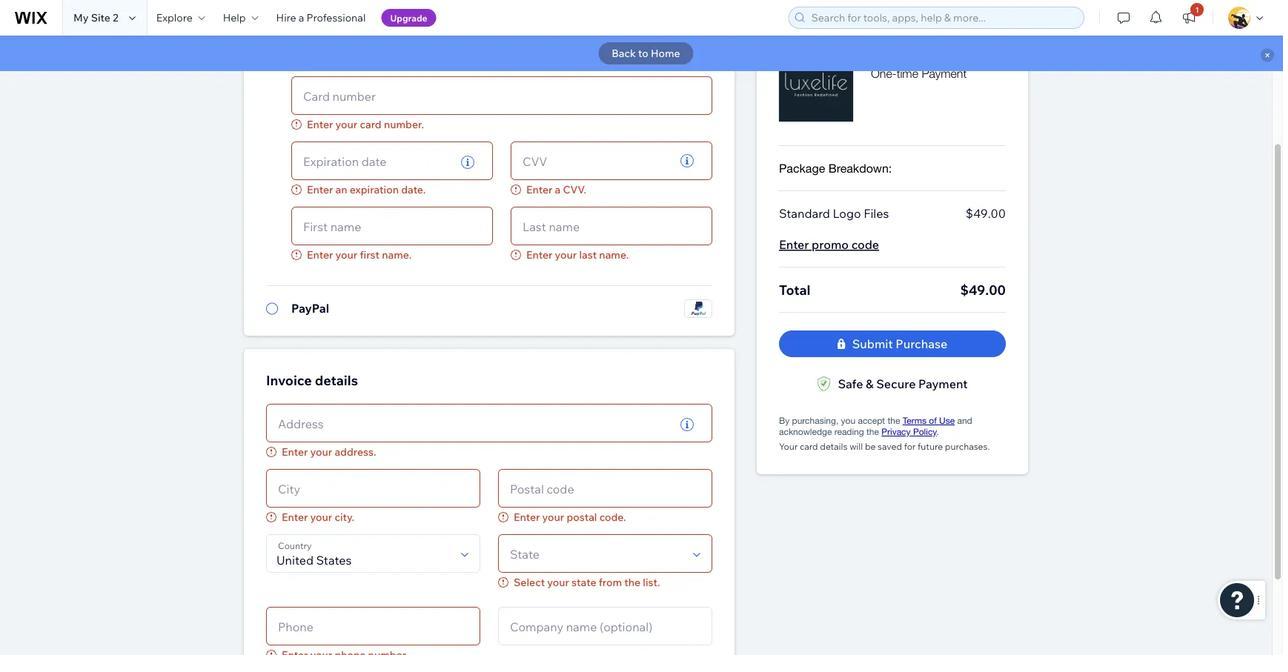 Task type: describe. For each thing, give the bounding box(es) containing it.
enter your last name.
[[526, 249, 629, 262]]

first
[[360, 249, 380, 262]]

reading
[[835, 427, 864, 437]]

cvv.
[[563, 184, 587, 196]]

code
[[852, 238, 879, 252]]

help button
[[214, 0, 267, 36]]

of
[[929, 416, 937, 426]]

last
[[579, 249, 597, 262]]

purchase
[[896, 337, 948, 352]]

terms of use link
[[903, 416, 955, 426]]

enter an expiration date.
[[307, 184, 426, 196]]

enter for enter a cvv.
[[526, 184, 553, 196]]

city.
[[335, 511, 355, 524]]

enter promo code
[[779, 238, 879, 252]]

enter your card number.
[[307, 118, 424, 131]]

your for city.
[[310, 511, 332, 524]]

paypal
[[291, 301, 329, 316]]

your for postal
[[542, 511, 564, 524]]

the for terms
[[888, 416, 900, 426]]

number.
[[384, 118, 424, 131]]

future
[[918, 442, 943, 453]]

will
[[850, 442, 863, 453]]

enter for enter promo code
[[779, 238, 809, 252]]

one-
[[871, 67, 897, 81]]

an
[[336, 184, 347, 196]]

your for state
[[547, 576, 569, 589]]

your for address.
[[310, 446, 332, 459]]

1 horizontal spatial details
[[820, 442, 848, 453]]

acknowledge
[[779, 427, 832, 437]]

policy
[[913, 427, 937, 437]]

enter your first name.
[[307, 249, 412, 262]]

secure
[[877, 377, 916, 392]]

0 vertical spatial details
[[315, 372, 358, 389]]

your for last
[[555, 249, 577, 262]]

purchases.
[[945, 442, 990, 453]]

privacy policy link
[[882, 427, 937, 437]]

postal
[[567, 511, 597, 524]]

name. for enter your last name.
[[599, 249, 629, 262]]

submit purchase
[[852, 337, 948, 352]]

time
[[897, 67, 919, 81]]

hire a professional link
[[267, 0, 375, 36]]

enter a cvv.
[[526, 184, 587, 196]]

enter for enter your first name.
[[307, 249, 333, 262]]

your for first
[[336, 249, 358, 262]]

be
[[865, 442, 876, 453]]

terms
[[903, 416, 927, 426]]

by purchasing, you accept the terms of use
[[779, 416, 955, 426]]

enter for enter your city.
[[282, 511, 308, 524]]

enter your address.
[[282, 446, 376, 459]]

standard
[[779, 206, 830, 221]]

upgrade button
[[381, 9, 436, 27]]

my site 2
[[73, 11, 118, 24]]

the for list.
[[625, 576, 641, 589]]

saved
[[878, 442, 902, 453]]

and
[[958, 416, 973, 426]]

Search for tools, apps, help & more... field
[[807, 7, 1080, 28]]

enter for enter your card number.
[[307, 118, 333, 131]]

name. for enter your first name.
[[382, 249, 412, 262]]

your for card
[[336, 118, 358, 131]]

you
[[841, 416, 856, 426]]

select
[[514, 576, 545, 589]]

0 vertical spatial payment
[[922, 67, 967, 81]]

select your state from the list.
[[514, 576, 660, 589]]

home
[[651, 47, 680, 60]]

submit
[[852, 337, 893, 352]]

code.
[[600, 511, 626, 524]]

promo
[[812, 238, 849, 252]]

invoice details
[[266, 372, 358, 389]]

site
[[91, 11, 110, 24]]



Task type: vqa. For each thing, say whether or not it's contained in the screenshot.
field
yes



Task type: locate. For each thing, give the bounding box(es) containing it.
your left state on the left of page
[[547, 576, 569, 589]]

Last name text field
[[518, 208, 705, 245]]

package
[[779, 162, 825, 175]]

the
[[888, 416, 900, 426], [867, 427, 879, 437], [625, 576, 641, 589]]

0 horizontal spatial details
[[315, 372, 358, 389]]

0 horizontal spatial name.
[[382, 249, 412, 262]]

2 vertical spatial the
[[625, 576, 641, 589]]

expiration
[[350, 184, 399, 196]]

1 vertical spatial details
[[820, 442, 848, 453]]

2 horizontal spatial the
[[888, 416, 900, 426]]

details right the invoice
[[315, 372, 358, 389]]

enter promo code button
[[779, 236, 879, 254]]

details
[[315, 372, 358, 389], [820, 442, 848, 453]]

Address text field
[[274, 405, 670, 442]]

Phone telephone field
[[274, 608, 473, 645]]

1 name. from the left
[[382, 249, 412, 262]]

1 button
[[1173, 0, 1206, 36]]

total
[[779, 282, 811, 298]]

invoice
[[266, 372, 312, 389]]

my
[[73, 11, 89, 24]]

enter for enter your postal code.
[[514, 511, 540, 524]]

$49.00 for standard logo files
[[966, 206, 1006, 221]]

safe
[[838, 377, 863, 392]]

the left the list.
[[625, 576, 641, 589]]

safe & secure payment
[[838, 377, 968, 392]]

back to home alert
[[0, 36, 1283, 71]]

1 vertical spatial card
[[800, 442, 818, 453]]

First name text field
[[299, 208, 486, 245]]

1 horizontal spatial name.
[[599, 249, 629, 262]]

to
[[638, 47, 649, 60]]

your left address.
[[310, 446, 332, 459]]

list.
[[643, 576, 660, 589]]

&
[[866, 377, 874, 392]]

privacy
[[882, 427, 911, 437]]

0 vertical spatial the
[[888, 416, 900, 426]]

0 vertical spatial $49.00
[[966, 206, 1006, 221]]

enter your postal code.
[[514, 511, 626, 524]]

back to home button
[[599, 42, 694, 65]]

Postal code text field
[[506, 470, 705, 508]]

card left the number.
[[360, 118, 382, 131]]

the up privacy
[[888, 416, 900, 426]]

privacy policy .
[[882, 427, 939, 437]]

1 vertical spatial payment
[[919, 377, 968, 392]]

2
[[113, 11, 118, 24]]

1 vertical spatial a
[[555, 184, 561, 196]]

Company name text field
[[506, 608, 705, 645]]

address.
[[335, 446, 376, 459]]

enter for enter your last name.
[[526, 249, 553, 262]]

1 vertical spatial the
[[867, 427, 879, 437]]

None telephone field
[[299, 143, 450, 180]]

date.
[[401, 184, 426, 196]]

a
[[299, 11, 304, 24], [555, 184, 561, 196]]

$49.00 for total
[[961, 282, 1006, 298]]

breakdown:
[[829, 162, 892, 175]]

a for cvv.
[[555, 184, 561, 196]]

files
[[864, 206, 889, 221]]

professional
[[307, 11, 366, 24]]

purchasing,
[[792, 416, 839, 426]]

0 horizontal spatial a
[[299, 11, 304, 24]]

one-time payment
[[871, 67, 967, 81]]

a left cvv.
[[555, 184, 561, 196]]

the inside and acknowledge reading the
[[867, 427, 879, 437]]

details down 'reading'
[[820, 442, 848, 453]]

1 horizontal spatial the
[[867, 427, 879, 437]]

hire
[[276, 11, 296, 24]]

use
[[939, 416, 955, 426]]

your left postal
[[542, 511, 564, 524]]

1 horizontal spatial a
[[555, 184, 561, 196]]

standard logo files
[[779, 206, 889, 221]]

0 vertical spatial a
[[299, 11, 304, 24]]

enter your city.
[[282, 511, 355, 524]]

back to home
[[612, 47, 680, 60]]

1 horizontal spatial card
[[800, 442, 818, 453]]

your left the number.
[[336, 118, 358, 131]]

card
[[360, 118, 382, 131], [800, 442, 818, 453]]

upgrade
[[390, 12, 428, 23]]

submit purchase button
[[779, 331, 1006, 358]]

the down accept on the right of page
[[867, 427, 879, 437]]

0 horizontal spatial the
[[625, 576, 641, 589]]

from
[[599, 576, 622, 589]]

back
[[612, 47, 636, 60]]

for
[[904, 442, 916, 453]]

package breakdown:
[[779, 162, 892, 175]]

payment
[[922, 67, 967, 81], [919, 377, 968, 392]]

a for professional
[[299, 11, 304, 24]]

enter for enter an expiration date.
[[307, 184, 333, 196]]

City text field
[[274, 470, 473, 508]]

accept
[[858, 416, 885, 426]]

payment up "use"
[[919, 377, 968, 392]]

.
[[937, 427, 939, 437]]

enter inside button
[[779, 238, 809, 252]]

explore
[[156, 11, 193, 24]]

1
[[1196, 5, 1199, 14]]

None field
[[274, 536, 455, 573], [506, 536, 687, 573], [274, 536, 455, 573], [506, 536, 687, 573]]

name. right first
[[382, 249, 412, 262]]

enter for enter your address.
[[282, 446, 308, 459]]

1 vertical spatial $49.00
[[961, 282, 1006, 298]]

hire a professional
[[276, 11, 366, 24]]

name.
[[382, 249, 412, 262], [599, 249, 629, 262]]

your
[[336, 118, 358, 131], [336, 249, 358, 262], [555, 249, 577, 262], [310, 446, 332, 459], [310, 511, 332, 524], [542, 511, 564, 524], [547, 576, 569, 589]]

your left city.
[[310, 511, 332, 524]]

your
[[779, 442, 798, 453]]

help
[[223, 11, 246, 24]]

$49.00
[[966, 206, 1006, 221], [961, 282, 1006, 298]]

name. right last
[[599, 249, 629, 262]]

and acknowledge reading the
[[779, 416, 973, 437]]

enter
[[307, 118, 333, 131], [307, 184, 333, 196], [526, 184, 553, 196], [779, 238, 809, 252], [307, 249, 333, 262], [526, 249, 553, 262], [282, 446, 308, 459], [282, 511, 308, 524], [514, 511, 540, 524]]

your card details will be saved for future purchases.
[[779, 442, 990, 453]]

2 name. from the left
[[599, 249, 629, 262]]

your left first
[[336, 249, 358, 262]]

logo
[[833, 206, 861, 221]]

payment right time
[[922, 67, 967, 81]]

card down acknowledge
[[800, 442, 818, 453]]

your left last
[[555, 249, 577, 262]]

state
[[572, 576, 597, 589]]

by
[[779, 416, 790, 426]]

0 horizontal spatial card
[[360, 118, 382, 131]]

a right hire
[[299, 11, 304, 24]]

0 vertical spatial card
[[360, 118, 382, 131]]



